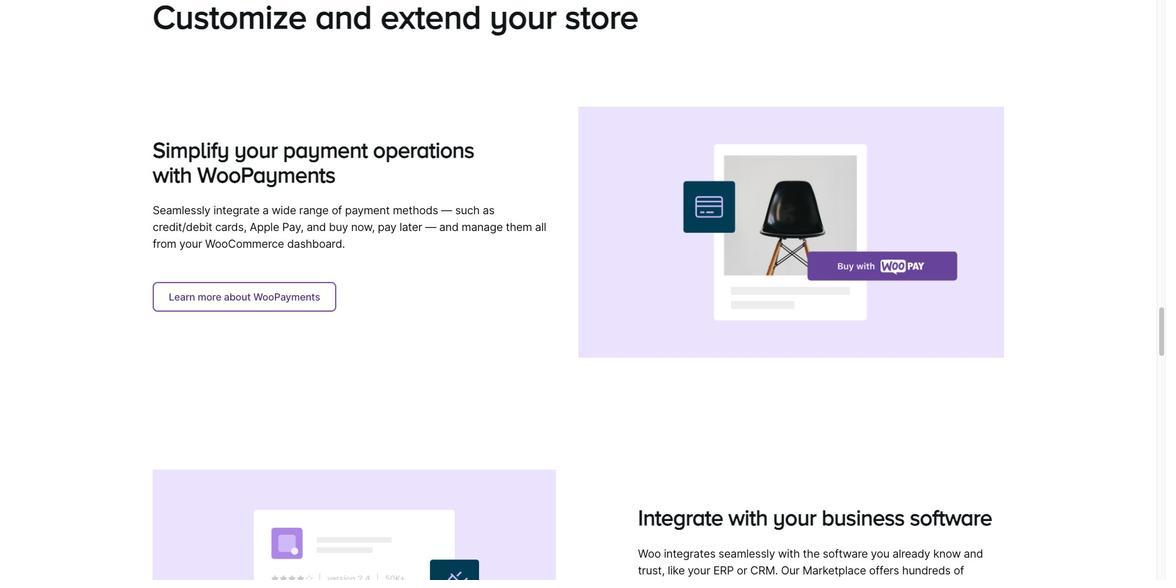 Task type: locate. For each thing, give the bounding box(es) containing it.
— right 'later'
[[426, 221, 437, 234]]

from
[[153, 237, 177, 250]]

0 vertical spatial woopayments
[[197, 162, 336, 187]]

0 vertical spatial with
[[153, 162, 192, 187]]

woopayments up a
[[197, 162, 336, 187]]

2 horizontal spatial and
[[965, 547, 984, 560]]

0 horizontal spatial —
[[426, 221, 437, 234]]

more
[[198, 291, 222, 303]]

offers
[[870, 564, 900, 577]]

payment inside simplify your payment operations with woopayments
[[283, 137, 368, 162]]

your
[[235, 137, 278, 162], [180, 237, 202, 250], [774, 505, 817, 530], [688, 564, 711, 577]]

woopayments
[[197, 162, 336, 187], [253, 291, 320, 303]]

with
[[153, 162, 192, 187], [729, 505, 768, 530], [779, 547, 801, 560]]

—
[[441, 204, 452, 217], [426, 221, 437, 234]]

1 vertical spatial software
[[823, 547, 869, 560]]

you
[[872, 547, 890, 560]]

with up seamlessly
[[153, 162, 192, 187]]

woopayments inside simplify your payment operations with woopayments
[[197, 162, 336, 187]]

buy
[[329, 221, 348, 234]]

a
[[263, 204, 269, 217]]

trust,
[[638, 564, 665, 577]]

software
[[911, 505, 993, 530], [823, 547, 869, 560]]

your inside woo integrates seamlessly with the software you already know and trust, like your erp or crm. our marketplace offers hundreds o
[[688, 564, 711, 577]]

your up the in the right of the page
[[774, 505, 817, 530]]

and
[[307, 221, 326, 234], [440, 221, 459, 234], [965, 547, 984, 560]]

payment
[[283, 137, 368, 162], [345, 204, 390, 217]]

methods
[[393, 204, 438, 217]]

integrate
[[214, 204, 260, 217]]

payment up now,
[[345, 204, 390, 217]]

woopayments right about
[[253, 291, 320, 303]]

2 vertical spatial with
[[779, 547, 801, 560]]

1 horizontal spatial —
[[441, 204, 452, 217]]

crm.
[[751, 564, 779, 577]]

learn more about woopayments link
[[153, 282, 336, 312]]

business
[[822, 505, 905, 530]]

and inside woo integrates seamlessly with the software you already know and trust, like your erp or crm. our marketplace offers hundreds o
[[965, 547, 984, 560]]

payment inside seamlessly integrate a wide range of payment methods — such as credit/debit cards, apple pay, and buy now, pay later — and manage them all from your woocommerce dashboard.
[[345, 204, 390, 217]]

and right know
[[965, 547, 984, 560]]

your down integrates
[[688, 564, 711, 577]]

woocommerce
[[205, 237, 284, 250]]

your down credit/debit
[[180, 237, 202, 250]]

1 vertical spatial —
[[426, 221, 437, 234]]

cards,
[[215, 221, 247, 234]]

1 horizontal spatial software
[[911, 505, 993, 530]]

1 horizontal spatial with
[[729, 505, 768, 530]]

with inside woo integrates seamlessly with the software you already know and trust, like your erp or crm. our marketplace offers hundreds o
[[779, 547, 801, 560]]

and down such
[[440, 221, 459, 234]]

know
[[934, 547, 962, 560]]

0 horizontal spatial software
[[823, 547, 869, 560]]

with up the our
[[779, 547, 801, 560]]

now,
[[351, 221, 375, 234]]

with up 'seamlessly'
[[729, 505, 768, 530]]

of
[[332, 204, 342, 217]]

0 vertical spatial payment
[[283, 137, 368, 162]]

like
[[668, 564, 685, 577]]

the
[[803, 547, 820, 560]]

with inside simplify your payment operations with woopayments
[[153, 162, 192, 187]]

1 vertical spatial payment
[[345, 204, 390, 217]]

— left such
[[441, 204, 452, 217]]

payment up of
[[283, 137, 368, 162]]

software up know
[[911, 505, 993, 530]]

your up a
[[235, 137, 278, 162]]

already
[[893, 547, 931, 560]]

later
[[400, 221, 423, 234]]

your inside simplify your payment operations with woopayments
[[235, 137, 278, 162]]

0 vertical spatial software
[[911, 505, 993, 530]]

and up dashboard.
[[307, 221, 326, 234]]

hundreds
[[903, 564, 951, 577]]

0 horizontal spatial with
[[153, 162, 192, 187]]

all
[[536, 221, 547, 234]]

woo integrates seamlessly with the software you already know and trust, like your erp or crm. our marketplace offers hundreds o
[[638, 547, 992, 580]]

pay,
[[282, 221, 304, 234]]

2 horizontal spatial with
[[779, 547, 801, 560]]

software up marketplace
[[823, 547, 869, 560]]



Task type: vqa. For each thing, say whether or not it's contained in the screenshot.
it
no



Task type: describe. For each thing, give the bounding box(es) containing it.
integrate with your business software
[[638, 505, 993, 530]]

erp
[[714, 564, 734, 577]]

them
[[506, 221, 533, 234]]

integrates
[[664, 547, 716, 560]]

0 vertical spatial —
[[441, 204, 452, 217]]

marketplace
[[803, 564, 867, 577]]

1 vertical spatial woopayments
[[253, 291, 320, 303]]

pay
[[378, 221, 397, 234]]

0 horizontal spatial and
[[307, 221, 326, 234]]

software inside woo integrates seamlessly with the software you already know and trust, like your erp or crm. our marketplace offers hundreds o
[[823, 547, 869, 560]]

seamlessly
[[719, 547, 776, 560]]

1 horizontal spatial and
[[440, 221, 459, 234]]

woo
[[638, 547, 661, 560]]

operations
[[373, 137, 475, 162]]

about
[[224, 291, 251, 303]]

or
[[737, 564, 748, 577]]

seamlessly
[[153, 204, 211, 217]]

learn more about woopayments
[[169, 291, 320, 303]]

simplify your payment operations with woopayments
[[153, 137, 475, 187]]

your inside seamlessly integrate a wide range of payment methods — such as credit/debit cards, apple pay, and buy now, pay later — and manage them all from your woocommerce dashboard.
[[180, 237, 202, 250]]

learn
[[169, 291, 195, 303]]

credit/debit
[[153, 221, 212, 234]]

range
[[299, 204, 329, 217]]

such
[[455, 204, 480, 217]]

seamlessly integrate a wide range of payment methods — such as credit/debit cards, apple pay, and buy now, pay later — and manage them all from your woocommerce dashboard.
[[153, 204, 547, 250]]

apple
[[250, 221, 279, 234]]

our
[[782, 564, 800, 577]]

integrate
[[638, 505, 724, 530]]

dashboard.
[[287, 237, 345, 250]]

1 vertical spatial with
[[729, 505, 768, 530]]

manage
[[462, 221, 503, 234]]

as
[[483, 204, 495, 217]]

wide
[[272, 204, 296, 217]]

simplify
[[153, 137, 229, 162]]



